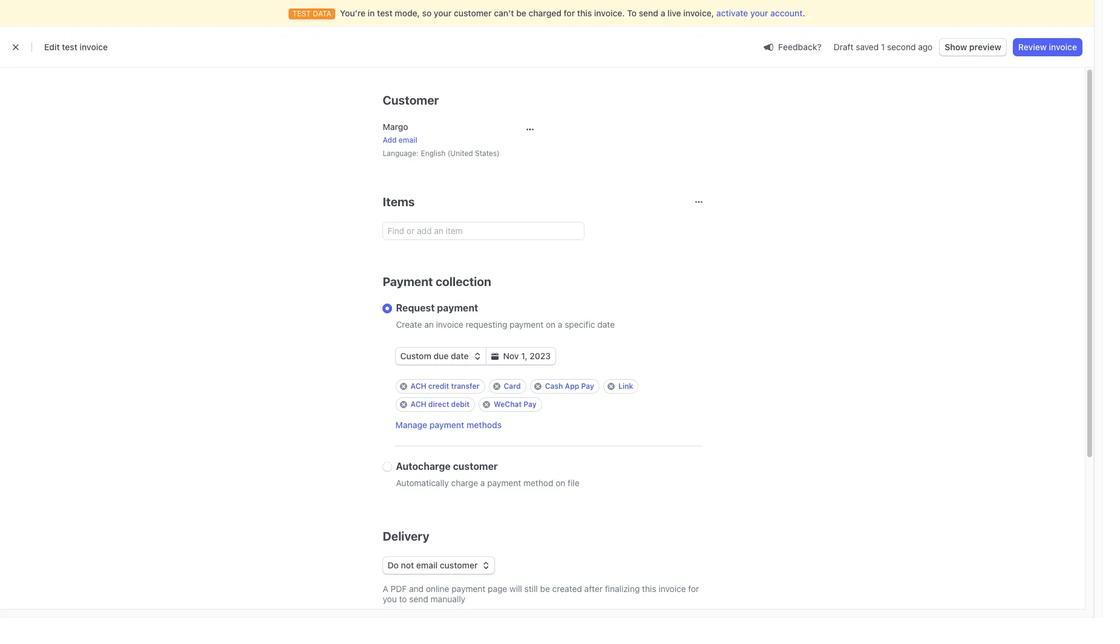 Task type: describe. For each thing, give the bounding box(es) containing it.
payment collection
[[383, 275, 491, 289]]

ach credit transfer
[[411, 382, 480, 391]]

you're in test mode, so your customer can't be charged for this invoice. to send a live invoice, activate your account .
[[340, 8, 806, 18]]

on for customer
[[556, 478, 566, 489]]

0 horizontal spatial this
[[577, 8, 592, 18]]

created
[[552, 584, 582, 594]]

file
[[568, 478, 580, 489]]

due
[[434, 351, 449, 361]]

items
[[383, 195, 415, 209]]

2023
[[530, 351, 551, 361]]

live
[[668, 8, 681, 18]]

manage
[[396, 420, 427, 430]]

create
[[396, 320, 422, 330]]

specific
[[565, 320, 595, 330]]

custom
[[400, 351, 432, 361]]

date inside request payment create an invoice requesting payment on a specific date
[[598, 320, 615, 330]]

toolbar containing ach credit transfer
[[396, 380, 702, 412]]

and
[[409, 584, 424, 594]]

2 horizontal spatial svg image
[[526, 126, 534, 133]]

on for payment
[[546, 320, 556, 330]]

remove link image
[[608, 383, 615, 390]]

cash app pay
[[545, 382, 594, 391]]

wechat
[[494, 400, 522, 409]]

show preview
[[945, 42, 1002, 52]]

manually
[[431, 594, 466, 605]]

customer inside autocharge customer automatically charge a payment method on file
[[453, 461, 498, 472]]

svg image for nov 1, 2023
[[491, 353, 499, 360]]

autocharge
[[396, 461, 451, 472]]

automatically
[[396, 478, 449, 489]]

nov
[[503, 351, 519, 361]]

debit
[[451, 400, 470, 409]]

customer inside popup button
[[440, 561, 478, 571]]

card
[[504, 382, 521, 391]]

to
[[627, 8, 637, 18]]

app
[[565, 382, 580, 391]]

date inside popup button
[[451, 351, 469, 361]]

you're
[[340, 8, 366, 18]]

(united
[[448, 149, 473, 158]]

email for not
[[416, 561, 438, 571]]

invoice inside a pdf and online payment page will still be created after finalizing this invoice for you to send manually
[[659, 584, 686, 594]]

custom due date
[[400, 351, 469, 361]]

do
[[388, 561, 399, 571]]

review
[[1019, 42, 1047, 52]]

review invoice
[[1019, 42, 1078, 52]]

svg image for custom due date
[[474, 353, 481, 360]]

0 horizontal spatial test
[[62, 42, 77, 52]]

1 horizontal spatial pay
[[581, 382, 594, 391]]

add
[[383, 136, 397, 145]]

charged
[[529, 8, 562, 18]]

so
[[422, 8, 432, 18]]

be for created
[[540, 584, 550, 594]]

invoice,
[[684, 8, 714, 18]]

margo add email language: english (united states)
[[383, 122, 500, 158]]

online
[[426, 584, 449, 594]]

states)
[[475, 149, 500, 158]]

invoice inside button
[[1049, 42, 1078, 52]]

show preview button
[[940, 39, 1007, 56]]

manage payment methods button
[[396, 419, 502, 432]]

still
[[525, 584, 538, 594]]

request
[[396, 303, 435, 314]]

2 your from the left
[[751, 8, 768, 18]]

methods
[[467, 420, 502, 430]]

remove cash app pay image
[[534, 383, 542, 390]]

ago
[[918, 42, 933, 52]]

after
[[585, 584, 603, 594]]

pdf
[[391, 584, 407, 594]]

not
[[401, 561, 414, 571]]

0 vertical spatial customer
[[454, 8, 492, 18]]

review invoice button
[[1014, 39, 1082, 56]]

a
[[383, 584, 389, 594]]

invoice right edit
[[80, 42, 108, 52]]

account
[[771, 8, 803, 18]]

be for charged
[[516, 8, 527, 18]]

remove wechat pay image
[[483, 401, 490, 409]]

margo
[[383, 122, 408, 132]]

edit test invoice
[[44, 42, 108, 52]]

email
[[1078, 119, 1100, 130]]

autocharge customer automatically charge a payment method on file
[[396, 461, 580, 489]]

in
[[368, 8, 375, 18]]

wechat pay
[[494, 400, 537, 409]]



Task type: locate. For each thing, give the bounding box(es) containing it.
collection
[[436, 275, 491, 289]]

email inside the margo add email language: english (united states)
[[399, 136, 417, 145]]

0 vertical spatial this
[[577, 8, 592, 18]]

payment down collection
[[437, 303, 478, 314]]

a left live
[[661, 8, 666, 18]]

add email button
[[383, 136, 417, 145]]

a left "specific"
[[558, 320, 563, 330]]

0 vertical spatial ach
[[411, 382, 427, 391]]

0 horizontal spatial your
[[434, 8, 452, 18]]

test right edit
[[62, 42, 77, 52]]

0 horizontal spatial be
[[516, 8, 527, 18]]

feedback?
[[778, 41, 822, 52]]

remove ach credit transfer image
[[400, 383, 407, 390]]

0 vertical spatial email
[[399, 136, 417, 145]]

on
[[546, 320, 556, 330], [556, 478, 566, 489]]

this inside a pdf and online payment page will still be created after finalizing this invoice for you to send manually
[[642, 584, 657, 594]]

invoice
[[80, 42, 108, 52], [1049, 42, 1078, 52], [436, 320, 464, 330], [659, 584, 686, 594]]

nov 1, 2023
[[503, 351, 551, 361]]

1 horizontal spatial be
[[540, 584, 550, 594]]

1 vertical spatial for
[[689, 584, 699, 594]]

email right not
[[416, 561, 438, 571]]

draft
[[834, 42, 854, 52]]

2 ach from the top
[[411, 400, 427, 409]]

invoice inside request payment create an invoice requesting payment on a specific date
[[436, 320, 464, 330]]

mode,
[[395, 8, 420, 18]]

ach right the remove ach credit transfer icon
[[411, 382, 427, 391]]

remove ach direct debit image
[[400, 401, 407, 409]]

english
[[421, 149, 446, 158]]

1 vertical spatial email
[[416, 561, 438, 571]]

ach for ach direct debit
[[411, 400, 427, 409]]

invoice right the finalizing
[[659, 584, 686, 594]]

finalizing
[[605, 584, 640, 594]]

date right due at bottom
[[451, 351, 469, 361]]

pay right app
[[581, 382, 594, 391]]

1 ach from the top
[[411, 382, 427, 391]]

ach direct debit
[[411, 400, 470, 409]]

show
[[945, 42, 968, 52]]

svg image
[[526, 126, 534, 133], [474, 353, 481, 360], [491, 353, 499, 360]]

invoice.
[[594, 8, 625, 18]]

page
[[488, 584, 507, 594]]

email tab list
[[922, 109, 1104, 141]]

a pdf and online payment page will still be created after finalizing this invoice for you to send manually
[[383, 584, 699, 605]]

on left file
[[556, 478, 566, 489]]

svg image inside nov 1, 2023 button
[[491, 353, 499, 360]]

preview
[[970, 42, 1002, 52]]

0 vertical spatial date
[[598, 320, 615, 330]]

customer left can't
[[454, 8, 492, 18]]

payment
[[383, 275, 433, 289]]

activate your account link
[[717, 7, 803, 19]]

pay down remove cash app pay icon
[[524, 400, 537, 409]]

link
[[619, 382, 633, 391]]

payment inside button
[[430, 420, 465, 430]]

1 horizontal spatial a
[[558, 320, 563, 330]]

language:
[[383, 149, 419, 158]]

1 horizontal spatial for
[[689, 584, 699, 594]]

1 vertical spatial test
[[62, 42, 77, 52]]

0 vertical spatial be
[[516, 8, 527, 18]]

manage payment methods
[[396, 420, 502, 430]]

an
[[424, 320, 434, 330]]

payment inside autocharge customer automatically charge a payment method on file
[[487, 478, 521, 489]]

a right charge
[[481, 478, 485, 489]]

1 vertical spatial date
[[451, 351, 469, 361]]

payment
[[437, 303, 478, 314], [510, 320, 544, 330], [430, 420, 465, 430], [487, 478, 521, 489], [452, 584, 486, 594]]

0 vertical spatial send
[[639, 8, 659, 18]]

this left "invoice."
[[577, 8, 592, 18]]

1 horizontal spatial your
[[751, 8, 768, 18]]

your
[[434, 8, 452, 18], [751, 8, 768, 18]]

be inside a pdf and online payment page will still be created after finalizing this invoice for you to send manually
[[540, 584, 550, 594]]

send inside a pdf and online payment page will still be created after finalizing this invoice for you to send manually
[[409, 594, 428, 605]]

0 vertical spatial for
[[564, 8, 575, 18]]

2 horizontal spatial a
[[661, 8, 666, 18]]

1 vertical spatial be
[[540, 584, 550, 594]]

charge
[[451, 478, 478, 489]]

payment down the ach direct debit
[[430, 420, 465, 430]]

customer left svg icon
[[440, 561, 478, 571]]

invoice right review
[[1049, 42, 1078, 52]]

email
[[399, 136, 417, 145], [416, 561, 438, 571]]

email up language: in the left top of the page
[[399, 136, 417, 145]]

nov 1, 2023 button
[[486, 348, 556, 365]]

payment left method
[[487, 478, 521, 489]]

1 vertical spatial this
[[642, 584, 657, 594]]

svg image inside 'custom due date' popup button
[[474, 353, 481, 360]]

0 horizontal spatial for
[[564, 8, 575, 18]]

your right activate
[[751, 8, 768, 18]]

1 vertical spatial a
[[558, 320, 563, 330]]

date right "specific"
[[598, 320, 615, 330]]

0 vertical spatial a
[[661, 8, 666, 18]]

draft saved 1 second ago
[[834, 42, 933, 52]]

will
[[510, 584, 522, 594]]

request payment create an invoice requesting payment on a specific date
[[396, 303, 615, 330]]

be
[[516, 8, 527, 18], [540, 584, 550, 594]]

1 vertical spatial pay
[[524, 400, 537, 409]]

to
[[399, 594, 407, 605]]

on left "specific"
[[546, 320, 556, 330]]

on inside request payment create an invoice requesting payment on a specific date
[[546, 320, 556, 330]]

you
[[383, 594, 397, 605]]

this
[[577, 8, 592, 18], [642, 584, 657, 594]]

1 vertical spatial on
[[556, 478, 566, 489]]

activate
[[717, 8, 748, 18]]

second
[[888, 42, 916, 52]]

0 horizontal spatial svg image
[[474, 353, 481, 360]]

can't
[[494, 8, 514, 18]]

customer up charge
[[453, 461, 498, 472]]

direct
[[428, 400, 449, 409]]

0 horizontal spatial pay
[[524, 400, 537, 409]]

credit
[[428, 382, 449, 391]]

payment up nov 1, 2023
[[510, 320, 544, 330]]

invoice right 'an'
[[436, 320, 464, 330]]

1 horizontal spatial svg image
[[491, 353, 499, 360]]

cash
[[545, 382, 563, 391]]

0 horizontal spatial date
[[451, 351, 469, 361]]

do not email customer button
[[383, 558, 495, 574]]

on inside autocharge customer automatically charge a payment method on file
[[556, 478, 566, 489]]

1,
[[521, 351, 528, 361]]

email tab
[[1078, 119, 1100, 130]]

test right in
[[377, 8, 393, 18]]

pay
[[581, 382, 594, 391], [524, 400, 537, 409]]

customer
[[383, 93, 439, 107]]

for inside a pdf and online payment page will still be created after finalizing this invoice for you to send manually
[[689, 584, 699, 594]]

requesting
[[466, 320, 508, 330]]

1 horizontal spatial this
[[642, 584, 657, 594]]

toolbar
[[396, 380, 702, 412]]

email for add
[[399, 136, 417, 145]]

ach
[[411, 382, 427, 391], [411, 400, 427, 409]]

customer
[[454, 8, 492, 18], [453, 461, 498, 472], [440, 561, 478, 571]]

this right the finalizing
[[642, 584, 657, 594]]

ach for ach credit transfer
[[411, 382, 427, 391]]

1 vertical spatial customer
[[453, 461, 498, 472]]

payment left the page
[[452, 584, 486, 594]]

1 your from the left
[[434, 8, 452, 18]]

1 vertical spatial send
[[409, 594, 428, 605]]

1 horizontal spatial send
[[639, 8, 659, 18]]

a inside autocharge customer automatically charge a payment method on file
[[481, 478, 485, 489]]

your right the so
[[434, 8, 452, 18]]

ach right remove ach direct debit image
[[411, 400, 427, 409]]

edit
[[44, 42, 60, 52]]

0 vertical spatial on
[[546, 320, 556, 330]]

method
[[524, 478, 554, 489]]

0 vertical spatial test
[[377, 8, 393, 18]]

0 horizontal spatial send
[[409, 594, 428, 605]]

1 vertical spatial ach
[[411, 400, 427, 409]]

remove card image
[[493, 383, 500, 390]]

a
[[661, 8, 666, 18], [558, 320, 563, 330], [481, 478, 485, 489]]

transfer
[[451, 382, 480, 391]]

be right can't
[[516, 8, 527, 18]]

delivery
[[383, 530, 430, 544]]

email inside popup button
[[416, 561, 438, 571]]

do not email customer
[[388, 561, 478, 571]]

send
[[639, 8, 659, 18], [409, 594, 428, 605]]

2 vertical spatial a
[[481, 478, 485, 489]]

0 horizontal spatial a
[[481, 478, 485, 489]]

.
[[803, 8, 806, 18]]

date
[[598, 320, 615, 330], [451, 351, 469, 361]]

for
[[564, 8, 575, 18], [689, 584, 699, 594]]

feedback? button
[[759, 38, 827, 55]]

payment inside a pdf and online payment page will still be created after finalizing this invoice for you to send manually
[[452, 584, 486, 594]]

a inside request payment create an invoice requesting payment on a specific date
[[558, 320, 563, 330]]

0 vertical spatial pay
[[581, 382, 594, 391]]

saved
[[856, 42, 879, 52]]

1 horizontal spatial test
[[377, 8, 393, 18]]

custom due date button
[[396, 348, 486, 365]]

svg image
[[483, 562, 490, 570]]

Find or add an item text field
[[383, 223, 584, 240]]

2 vertical spatial customer
[[440, 561, 478, 571]]

be right "still"
[[540, 584, 550, 594]]

1 horizontal spatial date
[[598, 320, 615, 330]]

1
[[881, 42, 885, 52]]



Task type: vqa. For each thing, say whether or not it's contained in the screenshot.
Do not email customer
yes



